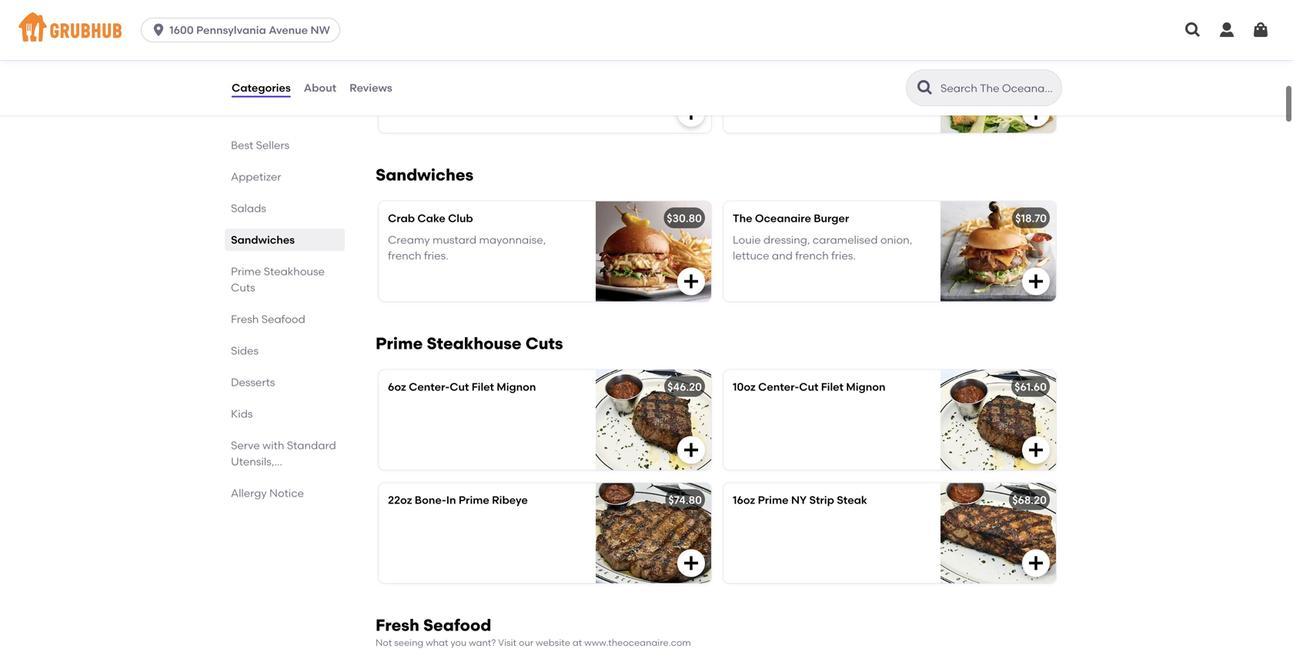 Task type: vqa. For each thing, say whether or not it's contained in the screenshot.
2nd 'Mignon' from left
yes



Task type: locate. For each thing, give the bounding box(es) containing it.
10oz center-cut filet mignon image
[[941, 370, 1057, 470]]

svg image
[[1218, 21, 1237, 39], [151, 22, 166, 38], [682, 272, 701, 291], [1027, 441, 1046, 459]]

seafood
[[262, 313, 306, 326], [423, 616, 492, 635]]

seafood up the desserts
[[262, 313, 306, 326]]

1 cut from the left
[[450, 380, 469, 393]]

serve with standard utensils, condiments, napkins?
[[231, 439, 336, 501]]

1 french from the left
[[388, 249, 422, 262]]

sides
[[231, 344, 259, 357]]

condiments,
[[231, 471, 298, 484]]

or
[[893, 65, 903, 78]]

22oz bone-in prime ribeye image
[[596, 483, 712, 583]]

1600
[[170, 23, 194, 37]]

crab
[[388, 212, 415, 225]]

louie dressing, caramelised onion, lettuce and french fries.
[[733, 233, 913, 262]]

onion,
[[881, 233, 913, 247]]

0 horizontal spatial prime steakhouse cuts
[[231, 265, 325, 294]]

1 horizontal spatial fries.
[[832, 249, 856, 262]]

2 mignon from the left
[[847, 380, 886, 393]]

0 vertical spatial cuts
[[231, 281, 255, 294]]

0 horizontal spatial french
[[388, 249, 422, 262]]

0 horizontal spatial mignon
[[497, 380, 536, 393]]

best sellers
[[231, 139, 290, 152]]

seafood up you
[[423, 616, 492, 635]]

the oceanaire burger image
[[941, 201, 1057, 301]]

0 horizontal spatial fries.
[[424, 249, 449, 262]]

steakhouse up 6oz center-cut filet mignon
[[427, 334, 522, 353]]

fresh inside fresh seafood not seeing what you want? visit our website at www.theoceanaire.com
[[376, 616, 420, 635]]

club
[[448, 212, 473, 225]]

0 vertical spatial seafood
[[262, 313, 306, 326]]

1 vertical spatial seafood
[[423, 616, 492, 635]]

napkins?
[[231, 487, 279, 501]]

filet
[[472, 380, 494, 393], [822, 380, 844, 393]]

center- for 6oz
[[409, 380, 450, 393]]

ny
[[792, 494, 807, 507]]

seafood for fresh seafood not seeing what you want? visit our website at www.theoceanaire.com
[[423, 616, 492, 635]]

0 horizontal spatial sandwiches
[[231, 233, 295, 246]]

salads
[[231, 202, 266, 215]]

french
[[388, 249, 422, 262], [796, 249, 829, 262]]

french down dressing,
[[796, 249, 829, 262]]

6oz
[[388, 380, 406, 393]]

about
[[304, 81, 337, 94]]

visit
[[498, 637, 517, 648]]

crab cake club image
[[596, 201, 712, 301]]

categories button
[[231, 60, 292, 116]]

16oz prime ny strip steak image
[[941, 483, 1057, 583]]

fries.
[[424, 249, 449, 262], [832, 249, 856, 262]]

prime
[[231, 265, 261, 278], [376, 334, 423, 353], [459, 494, 490, 507], [758, 494, 789, 507]]

chicken,
[[808, 65, 852, 78]]

cut for 10oz
[[800, 380, 819, 393]]

1 horizontal spatial filet
[[822, 380, 844, 393]]

grilled blackened caesar salad image
[[941, 33, 1057, 133]]

2 fries. from the left
[[832, 249, 856, 262]]

seafood inside fresh seafood not seeing what you want? visit our website at www.theoceanaire.com
[[423, 616, 492, 635]]

2 filet from the left
[[822, 380, 844, 393]]

svg image inside 1600 pennsylvania avenue nw button
[[151, 22, 166, 38]]

1 horizontal spatial steakhouse
[[427, 334, 522, 353]]

pennsylvania
[[196, 23, 266, 37]]

categories
[[232, 81, 291, 94]]

1 vertical spatial fresh
[[376, 616, 420, 635]]

1 horizontal spatial cut
[[800, 380, 819, 393]]

sandwiches up crab cake club
[[376, 165, 474, 185]]

fries. inside creamy mustard mayonnaise, french fries.
[[424, 249, 449, 262]]

0 horizontal spatial steakhouse
[[264, 265, 325, 278]]

0 horizontal spatial cuts
[[231, 281, 255, 294]]

mignon for 10oz center-cut filet mignon
[[847, 380, 886, 393]]

center- right 10oz
[[759, 380, 800, 393]]

fresh up seeing
[[376, 616, 420, 635]]

0 vertical spatial fresh
[[231, 313, 259, 326]]

desserts
[[231, 376, 275, 389]]

prime steakhouse cuts up 6oz center-cut filet mignon
[[376, 334, 563, 353]]

prime steakhouse cuts up fresh seafood
[[231, 265, 325, 294]]

website
[[536, 637, 571, 648]]

2 cut from the left
[[800, 380, 819, 393]]

cut right 6oz
[[450, 380, 469, 393]]

steakhouse up fresh seafood
[[264, 265, 325, 278]]

0 vertical spatial steakhouse
[[264, 265, 325, 278]]

standard
[[287, 439, 336, 452]]

fresh
[[231, 313, 259, 326], [376, 616, 420, 635]]

2 center- from the left
[[759, 380, 800, 393]]

mignon for 6oz center-cut filet mignon
[[497, 380, 536, 393]]

prime up fresh seafood
[[231, 265, 261, 278]]

kids
[[231, 407, 253, 420]]

1 horizontal spatial center-
[[759, 380, 800, 393]]

0 vertical spatial sandwiches
[[376, 165, 474, 185]]

0 horizontal spatial center-
[[409, 380, 450, 393]]

our
[[519, 637, 534, 648]]

1 mignon from the left
[[497, 380, 536, 393]]

salmon.
[[733, 80, 774, 94]]

0 horizontal spatial cut
[[450, 380, 469, 393]]

0 horizontal spatial fresh
[[231, 313, 259, 326]]

svg image
[[1184, 21, 1203, 39], [1252, 21, 1271, 39], [682, 103, 701, 122], [1027, 103, 1046, 122], [1027, 272, 1046, 291], [682, 441, 701, 459], [682, 554, 701, 572], [1027, 554, 1046, 572]]

lettuce
[[733, 249, 770, 262]]

16oz prime ny strip steak
[[733, 494, 868, 507]]

fries. down caramelised
[[832, 249, 856, 262]]

1 filet from the left
[[472, 380, 494, 393]]

steak
[[837, 494, 868, 507]]

0 horizontal spatial filet
[[472, 380, 494, 393]]

1 horizontal spatial cuts
[[526, 334, 563, 353]]

1 center- from the left
[[409, 380, 450, 393]]

creamy
[[388, 233, 430, 247]]

with
[[263, 439, 284, 452]]

0 horizontal spatial seafood
[[262, 313, 306, 326]]

2 french from the left
[[796, 249, 829, 262]]

center- right 6oz
[[409, 380, 450, 393]]

prime steakhouse cuts
[[231, 265, 325, 294], [376, 334, 563, 353]]

cut right 10oz
[[800, 380, 819, 393]]

fries. down mustard
[[424, 249, 449, 262]]

sandwiches down salads
[[231, 233, 295, 246]]

1 horizontal spatial french
[[796, 249, 829, 262]]

1 horizontal spatial fresh
[[376, 616, 420, 635]]

cut
[[450, 380, 469, 393], [800, 380, 819, 393]]

sandwiches
[[376, 165, 474, 185], [231, 233, 295, 246]]

1 vertical spatial prime steakhouse cuts
[[376, 334, 563, 353]]

1 horizontal spatial prime steakhouse cuts
[[376, 334, 563, 353]]

choice
[[733, 65, 771, 78]]

french down the creamy
[[388, 249, 422, 262]]

center-
[[409, 380, 450, 393], [759, 380, 800, 393]]

want?
[[469, 637, 496, 648]]

oceanaire
[[755, 212, 812, 225]]

seafood for fresh seafood
[[262, 313, 306, 326]]

mustard
[[433, 233, 477, 247]]

1 horizontal spatial seafood
[[423, 616, 492, 635]]

cuts
[[231, 281, 255, 294], [526, 334, 563, 353]]

1 vertical spatial sandwiches
[[231, 233, 295, 246]]

$46.20
[[668, 380, 702, 393]]

0 vertical spatial prime steakhouse cuts
[[231, 265, 325, 294]]

fresh up sides
[[231, 313, 259, 326]]

choice of one chicken, shrimp or salmon. button
[[724, 33, 1057, 133]]

strip
[[810, 494, 835, 507]]

1 horizontal spatial mignon
[[847, 380, 886, 393]]

1 fries. from the left
[[424, 249, 449, 262]]

steakhouse
[[264, 265, 325, 278], [427, 334, 522, 353]]

utensils,
[[231, 455, 274, 468]]

$68.20
[[1013, 494, 1047, 507]]

filet for 6oz center-cut filet mignon
[[472, 380, 494, 393]]

mignon
[[497, 380, 536, 393], [847, 380, 886, 393]]



Task type: describe. For each thing, give the bounding box(es) containing it.
22oz
[[388, 494, 412, 507]]

and
[[772, 249, 793, 262]]

louie
[[733, 233, 761, 247]]

1600 pennsylvania avenue nw
[[170, 23, 330, 37]]

reviews button
[[349, 60, 393, 116]]

avenue
[[269, 23, 308, 37]]

$18.70
[[1016, 212, 1047, 225]]

dressing,
[[764, 233, 811, 247]]

creamy mustard mayonnaise, french fries.
[[388, 233, 546, 262]]

seeing
[[394, 637, 424, 648]]

notice
[[270, 487, 304, 500]]

allergy notice
[[231, 487, 304, 500]]

prime inside prime steakhouse cuts
[[231, 265, 261, 278]]

french inside creamy mustard mayonnaise, french fries.
[[388, 249, 422, 262]]

6oz center-cut filet mignon
[[388, 380, 536, 393]]

fresh for fresh seafood
[[231, 313, 259, 326]]

fresh seafood
[[231, 313, 306, 326]]

1 vertical spatial steakhouse
[[427, 334, 522, 353]]

prime left the "ny"
[[758, 494, 789, 507]]

10oz
[[733, 380, 756, 393]]

about button
[[303, 60, 337, 116]]

Search The Oceanaire Seafood Room search field
[[940, 81, 1057, 95]]

appetizer
[[231, 170, 281, 183]]

crab cake club
[[388, 212, 473, 225]]

filet for 10oz center-cut filet mignon
[[822, 380, 844, 393]]

one
[[786, 65, 806, 78]]

you
[[451, 637, 467, 648]]

22oz bone-in prime ribeye
[[388, 494, 528, 507]]

prime right in
[[459, 494, 490, 507]]

of
[[773, 65, 784, 78]]

choice of one chicken, shrimp or salmon.
[[733, 65, 903, 94]]

www.theoceanaire.com
[[585, 637, 691, 648]]

what
[[426, 637, 449, 648]]

6oz center-cut filet mignon image
[[596, 370, 712, 470]]

$74.80
[[669, 494, 702, 507]]

$30.80
[[667, 212, 702, 225]]

10oz center-cut filet mignon
[[733, 380, 886, 393]]

bone-
[[415, 494, 447, 507]]

not
[[376, 637, 392, 648]]

allergy
[[231, 487, 267, 500]]

center- for 10oz
[[759, 380, 800, 393]]

1 horizontal spatial sandwiches
[[376, 165, 474, 185]]

1 vertical spatial cuts
[[526, 334, 563, 353]]

mayonnaise,
[[479, 233, 546, 247]]

cut for 6oz
[[450, 380, 469, 393]]

$61.60
[[1015, 380, 1047, 393]]

the
[[733, 212, 753, 225]]

search icon image
[[916, 79, 935, 97]]

ribeye
[[492, 494, 528, 507]]

cuts inside prime steakhouse cuts
[[231, 281, 255, 294]]

sellers
[[256, 139, 290, 152]]

nw
[[311, 23, 330, 37]]

fries. inside louie dressing, caramelised onion, lettuce and french fries.
[[832, 249, 856, 262]]

cake
[[418, 212, 446, 225]]

best
[[231, 139, 254, 152]]

french inside louie dressing, caramelised onion, lettuce and french fries.
[[796, 249, 829, 262]]

burger
[[814, 212, 850, 225]]

caramelised
[[813, 233, 878, 247]]

the oceanaire burger
[[733, 212, 850, 225]]

reviews
[[350, 81, 393, 94]]

shrimp
[[854, 65, 890, 78]]

main navigation navigation
[[0, 0, 1294, 60]]

fresh seafood not seeing what you want? visit our website at www.theoceanaire.com
[[376, 616, 691, 648]]

at
[[573, 637, 582, 648]]

prime up 6oz
[[376, 334, 423, 353]]

serve
[[231, 439, 260, 452]]

16oz
[[733, 494, 756, 507]]

in
[[447, 494, 456, 507]]

fresh for fresh seafood not seeing what you want? visit our website at www.theoceanaire.com
[[376, 616, 420, 635]]

1600 pennsylvania avenue nw button
[[141, 18, 346, 42]]



